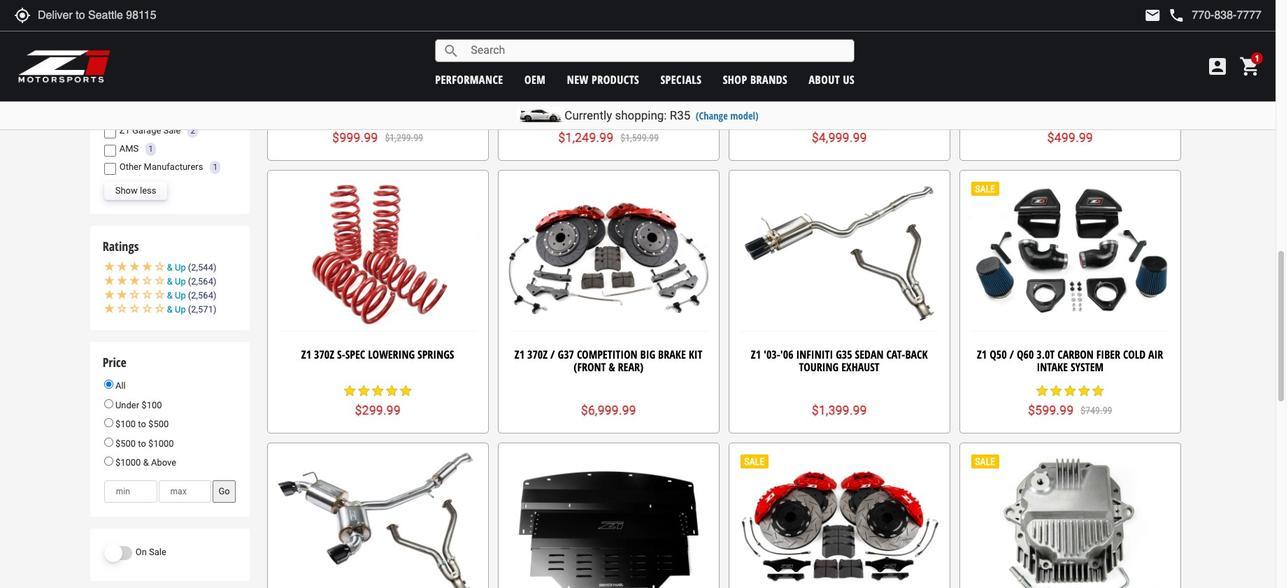 Task type: describe. For each thing, give the bounding box(es) containing it.
$1,299.99
[[385, 132, 423, 143]]

big
[[641, 347, 656, 363]]

2 2,564 from the top
[[191, 290, 213, 301]]

fiber inside z1 2023+ nissan z carbon fiber strut tower brace
[[413, 87, 437, 102]]

z1 off-road
[[119, 5, 168, 15]]

spec
[[345, 347, 365, 363]]

max number field
[[159, 481, 212, 503]]

show less
[[115, 185, 156, 196]]

competition
[[577, 347, 638, 363]]

z1 for z1 garage sale
[[119, 125, 130, 136]]

mail
[[1145, 7, 1162, 24]]

& inside z1 370z / g37 competition big brake kit (front & rear)
[[609, 360, 615, 375]]

0 horizontal spatial touring
[[622, 87, 662, 102]]

strut inside z1 2023+ nissan z carbon fiber strut tower brace
[[440, 87, 466, 102]]

q60
[[1017, 347, 1034, 363]]

brake
[[658, 347, 686, 363]]

show less button
[[104, 182, 168, 200]]

$1,249.99
[[558, 130, 614, 145]]

on sale
[[136, 547, 166, 558]]

z1 for z1 g35 coupe cat-back touring exhaust
[[515, 87, 525, 102]]

/ for g37
[[551, 347, 555, 363]]

turbochargers
[[824, 99, 897, 114]]

16
[[146, 24, 156, 33]]

1 horizontal spatial $1000
[[148, 439, 174, 449]]

garage
[[132, 125, 161, 136]]

ball
[[910, 87, 930, 102]]

z1 motorsports logo image
[[17, 49, 112, 84]]

shopping_cart link
[[1236, 55, 1262, 78]]

$1,399.99
[[812, 403, 867, 418]]

1 for other manufacturers
[[213, 162, 218, 172]]

s-
[[337, 347, 345, 363]]

currently
[[565, 108, 612, 122]]

$499.99
[[1048, 130, 1093, 145]]

carbon inside z1 2023+ nissan z carbon fiber strut tower brace
[[374, 87, 410, 102]]

r35
[[670, 108, 691, 122]]

Search search field
[[460, 40, 854, 62]]

2023+ for z1 2023+ nissan z carbon fiber strut tower brace
[[303, 87, 328, 102]]

(change
[[696, 109, 728, 122]]

2,571
[[191, 304, 213, 315]]

z1 for z1 370z s-spec lowering springs
[[301, 347, 311, 363]]

performance link
[[435, 72, 503, 87]]

show
[[115, 185, 138, 196]]

products
[[592, 72, 640, 87]]

$1000 & above
[[113, 458, 176, 468]]

$599.99
[[1028, 403, 1074, 418]]

new products link
[[567, 72, 640, 87]]

(front
[[574, 360, 606, 375]]

1 & up 2,564 from the top
[[167, 276, 213, 287]]

370z for /
[[528, 347, 548, 363]]

0 horizontal spatial back
[[597, 87, 619, 102]]

new products
[[567, 72, 640, 87]]

off-
[[132, 5, 147, 15]]

intake
[[1037, 360, 1068, 375]]

bolt-
[[869, 87, 893, 102]]

$749.99
[[1081, 405, 1113, 416]]

/ for q60
[[1010, 347, 1015, 363]]

shopping:
[[615, 108, 667, 122]]

z1 for z1 q50 / q60 3.0t carbon fiber cold air intake system
[[977, 347, 987, 363]]

road
[[147, 5, 168, 15]]

price
[[103, 354, 126, 371]]

0 vertical spatial cat-
[[578, 87, 597, 102]]

springs
[[418, 347, 454, 363]]

about us
[[809, 72, 855, 87]]

g35 inside z1 '03-'06 infiniti g35 sedan cat-back touring exhaust
[[836, 347, 853, 363]]

$999.99
[[332, 130, 378, 145]]

(change model) link
[[696, 109, 759, 122]]

search
[[443, 42, 460, 59]]

q50
[[990, 347, 1007, 363]]

2 up from the top
[[175, 276, 186, 287]]

$299.99
[[355, 403, 401, 418]]

new
[[567, 72, 589, 87]]

all
[[113, 381, 126, 391]]

under
[[115, 400, 139, 410]]

model)
[[731, 109, 759, 122]]

z1 370z / g37 competition big brake kit (front & rear)
[[515, 347, 703, 375]]

$500 to $1000
[[113, 439, 174, 449]]

0 vertical spatial $100
[[142, 400, 162, 410]]

go
[[219, 486, 230, 496]]

fiber inside z1 q50 / q60 3.0t carbon fiber cold air intake system
[[1097, 347, 1121, 363]]

z1 for z1 370z aluminum strut tower brace
[[981, 87, 991, 102]]

'06
[[781, 347, 794, 363]]

aluminum
[[1017, 87, 1068, 102]]

z1 2023+ nissan z carbon fiber strut tower brace
[[290, 87, 466, 114]]

mail phone
[[1145, 7, 1185, 24]]

mail link
[[1145, 7, 1162, 24]]

brands
[[751, 72, 788, 87]]

lowering
[[368, 347, 415, 363]]

$1,599.99
[[621, 132, 659, 143]]

z1 for z1 2023+ nissan z carbon fiber strut tower brace
[[290, 87, 300, 102]]

account_box
[[1207, 55, 1229, 78]]

& up "& up 2,571"
[[167, 290, 173, 301]]

carbon inside z1 q50 / q60 3.0t carbon fiber cold air intake system
[[1058, 347, 1094, 363]]

about us link
[[809, 72, 855, 87]]

& up 2,571
[[167, 304, 213, 315]]

nissan for brace
[[331, 87, 364, 102]]

infiniti
[[797, 347, 833, 363]]

1 vertical spatial $500
[[115, 439, 136, 449]]



Task type: vqa. For each thing, say whether or not it's contained in the screenshot.
$1.62
no



Task type: locate. For each thing, give the bounding box(es) containing it.
z1 for z1 '03-'06 infiniti g35 sedan cat-back touring exhaust
[[751, 347, 761, 363]]

0 horizontal spatial on
[[136, 547, 147, 558]]

0 horizontal spatial z
[[367, 87, 371, 102]]

0 horizontal spatial $500
[[115, 439, 136, 449]]

z1 for z1 2023+ nissan z vrx70b bolt-on ball bearing turbochargers
[[749, 87, 759, 102]]

z1 inside z1 '03-'06 infiniti g35 sedan cat-back touring exhaust
[[751, 347, 761, 363]]

1 vertical spatial 2,564
[[191, 290, 213, 301]]

up
[[175, 262, 186, 273], [175, 276, 186, 287], [175, 290, 186, 301], [175, 304, 186, 315]]

specials link
[[661, 72, 702, 87]]

back right sedan
[[906, 347, 928, 363]]

up left 2,544
[[175, 262, 186, 273]]

2,564 down 2,544
[[191, 276, 213, 287]]

shopping_cart
[[1240, 55, 1262, 78]]

up down & up 2,544
[[175, 276, 186, 287]]

1 up from the top
[[175, 262, 186, 273]]

to for $500
[[138, 439, 146, 449]]

1 vertical spatial 1
[[213, 162, 218, 172]]

2 2023+ from the left
[[762, 87, 788, 102]]

$500 down '$100 to $500'
[[115, 439, 136, 449]]

1 horizontal spatial nissan
[[790, 87, 823, 102]]

specials
[[661, 72, 702, 87]]

tower up star star star star star $499.99
[[1100, 87, 1130, 102]]

carbon
[[374, 87, 410, 102], [1058, 347, 1094, 363]]

tower up $999.99
[[348, 99, 378, 114]]

z up $999.99 $1,299.99
[[367, 87, 371, 102]]

1 horizontal spatial 370z
[[528, 347, 548, 363]]

$100
[[142, 400, 162, 410], [115, 419, 136, 430]]

1 vertical spatial on
[[136, 547, 147, 558]]

1 horizontal spatial $100
[[142, 400, 162, 410]]

0 vertical spatial fiber
[[413, 87, 437, 102]]

my_location
[[14, 7, 31, 24]]

1 horizontal spatial brace
[[1133, 87, 1160, 102]]

vrx70b
[[833, 87, 866, 102]]

1 vertical spatial carbon
[[1058, 347, 1094, 363]]

manufacturers
[[144, 162, 203, 172]]

None radio
[[104, 380, 113, 389], [104, 399, 113, 408], [104, 419, 113, 428], [104, 438, 113, 447], [104, 380, 113, 389], [104, 399, 113, 408], [104, 419, 113, 428], [104, 438, 113, 447]]

account_box link
[[1203, 55, 1233, 78]]

1 horizontal spatial fiber
[[1097, 347, 1121, 363]]

nissan inside z1 2023+ nissan z vrx70b bolt-on ball bearing turbochargers
[[790, 87, 823, 102]]

us
[[843, 72, 855, 87]]

shop brands link
[[723, 72, 788, 87]]

1 down the "z1 garage sale"
[[149, 144, 153, 154]]

to up $500 to $1000
[[138, 419, 146, 430]]

& left 2,571
[[167, 304, 173, 315]]

z for carbon
[[367, 87, 371, 102]]

$100 to $500
[[113, 419, 169, 430]]

z inside z1 2023+ nissan z vrx70b bolt-on ball bearing turbochargers
[[826, 87, 831, 102]]

0 vertical spatial & up 2,564
[[167, 276, 213, 287]]

star star star star star $1,249.99 $1,599.99
[[558, 111, 659, 145]]

z
[[367, 87, 371, 102], [826, 87, 831, 102]]

/ left g37 on the bottom of the page
[[551, 347, 555, 363]]

air
[[1149, 347, 1164, 363]]

2,564 up 2,571
[[191, 290, 213, 301]]

2 strut from the left
[[1071, 87, 1097, 102]]

1 vertical spatial back
[[906, 347, 928, 363]]

0 vertical spatial 2,564
[[191, 276, 213, 287]]

None radio
[[104, 457, 113, 466]]

370z
[[994, 87, 1014, 102], [314, 347, 335, 363], [528, 347, 548, 363]]

oem link
[[525, 72, 546, 87]]

3 up from the top
[[175, 290, 186, 301]]

1 vertical spatial sale
[[149, 547, 166, 558]]

fiber left cold
[[1097, 347, 1121, 363]]

exhaust up r35
[[664, 87, 703, 102]]

back
[[597, 87, 619, 102], [906, 347, 928, 363]]

about
[[809, 72, 840, 87]]

2023+ inside z1 2023+ nissan z vrx70b bolt-on ball bearing turbochargers
[[762, 87, 788, 102]]

1 z from the left
[[367, 87, 371, 102]]

0 vertical spatial touring
[[622, 87, 662, 102]]

cat- up currently
[[578, 87, 597, 102]]

$100 up '$100 to $500'
[[142, 400, 162, 410]]

1 for ams
[[149, 144, 153, 154]]

touring right '06
[[799, 360, 839, 375]]

0 horizontal spatial /
[[551, 347, 555, 363]]

z1 370z aluminum strut tower brace
[[981, 87, 1160, 102]]

0 horizontal spatial $100
[[115, 419, 136, 430]]

1 vertical spatial touring
[[799, 360, 839, 375]]

1 vertical spatial $100
[[115, 419, 136, 430]]

to
[[138, 419, 146, 430], [138, 439, 146, 449]]

strut
[[440, 87, 466, 102], [1071, 87, 1097, 102]]

/ inside z1 q50 / q60 3.0t carbon fiber cold air intake system
[[1010, 347, 1015, 363]]

$500 up $500 to $1000
[[148, 419, 169, 430]]

0 horizontal spatial nissan
[[331, 87, 364, 102]]

performance
[[435, 72, 503, 87]]

$1000 down $500 to $1000
[[115, 458, 141, 468]]

0 vertical spatial carbon
[[374, 87, 410, 102]]

1 strut from the left
[[440, 87, 466, 102]]

1 horizontal spatial 1
[[213, 162, 218, 172]]

1 vertical spatial exhaust
[[842, 360, 880, 375]]

g35
[[528, 87, 544, 102], [836, 347, 853, 363]]

sale left 2
[[163, 125, 181, 136]]

strut up star star star star star $499.99
[[1071, 87, 1097, 102]]

None checkbox
[[104, 6, 116, 18], [104, 24, 116, 36], [104, 72, 116, 84], [104, 127, 116, 138], [104, 6, 116, 18], [104, 24, 116, 36], [104, 72, 116, 84], [104, 127, 116, 138]]

1 vertical spatial fiber
[[1097, 347, 1121, 363]]

/
[[551, 347, 555, 363], [1010, 347, 1015, 363]]

to for $100
[[138, 419, 146, 430]]

brace inside z1 2023+ nissan z carbon fiber strut tower brace
[[381, 99, 408, 114]]

z1 370z s-spec lowering springs
[[301, 347, 454, 363]]

2 to from the top
[[138, 439, 146, 449]]

1 horizontal spatial /
[[1010, 347, 1015, 363]]

370z inside z1 370z / g37 competition big brake kit (front & rear)
[[528, 347, 548, 363]]

2023+ for z1 2023+ nissan z vrx70b bolt-on ball bearing turbochargers
[[762, 87, 788, 102]]

cat- inside z1 '03-'06 infiniti g35 sedan cat-back touring exhaust
[[887, 347, 906, 363]]

star star star star star $299.99
[[343, 384, 413, 418]]

$100 down under
[[115, 419, 136, 430]]

370z for aluminum
[[994, 87, 1014, 102]]

z1 for z1 off-road
[[119, 5, 130, 15]]

touring up the shopping:
[[622, 87, 662, 102]]

exhaust
[[664, 87, 703, 102], [842, 360, 880, 375]]

go button
[[213, 481, 236, 503]]

nissan for bearing
[[790, 87, 823, 102]]

1 vertical spatial & up 2,564
[[167, 290, 213, 301]]

2 horizontal spatial 370z
[[994, 87, 1014, 102]]

0 horizontal spatial strut
[[440, 87, 466, 102]]

0 horizontal spatial $1000
[[115, 458, 141, 468]]

min number field
[[104, 481, 157, 503]]

1 horizontal spatial carbon
[[1058, 347, 1094, 363]]

under  $100
[[113, 400, 162, 410]]

other
[[119, 162, 142, 172]]

fiber
[[413, 87, 437, 102], [1097, 347, 1121, 363]]

1 horizontal spatial z
[[826, 87, 831, 102]]

2 & up 2,564 from the top
[[167, 290, 213, 301]]

1 / from the left
[[551, 347, 555, 363]]

& left "rear)"
[[609, 360, 615, 375]]

1 horizontal spatial on
[[893, 87, 907, 102]]

2 / from the left
[[1010, 347, 1015, 363]]

z for vrx70b
[[826, 87, 831, 102]]

brace
[[1133, 87, 1160, 102], [381, 99, 408, 114]]

/ left q60
[[1010, 347, 1015, 363]]

z1
[[119, 5, 130, 15], [290, 87, 300, 102], [515, 87, 525, 102], [749, 87, 759, 102], [981, 87, 991, 102], [119, 125, 130, 136], [301, 347, 311, 363], [515, 347, 525, 363], [751, 347, 761, 363], [977, 347, 987, 363]]

0 vertical spatial back
[[597, 87, 619, 102]]

$999.99 $1,299.99
[[332, 130, 423, 145]]

strut down search
[[440, 87, 466, 102]]

1 2,564 from the top
[[191, 276, 213, 287]]

370z left g37 on the bottom of the page
[[528, 347, 548, 363]]

0 vertical spatial sale
[[163, 125, 181, 136]]

$6,999.99
[[581, 403, 636, 418]]

0 horizontal spatial carbon
[[374, 87, 410, 102]]

0 vertical spatial $500
[[148, 419, 169, 430]]

on inside z1 2023+ nissan z vrx70b bolt-on ball bearing turbochargers
[[893, 87, 907, 102]]

z1 garage sale
[[119, 125, 181, 136]]

1 vertical spatial $1000
[[115, 458, 141, 468]]

shop
[[723, 72, 748, 87]]

0 vertical spatial on
[[893, 87, 907, 102]]

0 horizontal spatial g35
[[528, 87, 544, 102]]

1 vertical spatial cat-
[[887, 347, 906, 363]]

370z left "s-"
[[314, 347, 335, 363]]

shop brands
[[723, 72, 788, 87]]

carbon right 3.0t
[[1058, 347, 1094, 363]]

z1 q50 / q60 3.0t carbon fiber cold air intake system
[[977, 347, 1164, 375]]

nissan inside z1 2023+ nissan z carbon fiber strut tower brace
[[331, 87, 364, 102]]

touring
[[622, 87, 662, 102], [799, 360, 839, 375]]

& up 2,564 down & up 2,544
[[167, 276, 213, 287]]

carbon up the $1,299.99
[[374, 87, 410, 102]]

sale
[[163, 125, 181, 136], [149, 547, 166, 558]]

0 horizontal spatial tower
[[348, 99, 378, 114]]

rear)
[[618, 360, 644, 375]]

exhaust right infiniti
[[842, 360, 880, 375]]

phone
[[1169, 7, 1185, 24]]

1 horizontal spatial cat-
[[887, 347, 906, 363]]

phone link
[[1169, 7, 1262, 24]]

oem
[[525, 72, 546, 87]]

z1 inside z1 2023+ nissan z carbon fiber strut tower brace
[[290, 87, 300, 102]]

None checkbox
[[104, 48, 114, 60], [104, 90, 116, 102], [104, 145, 116, 157], [104, 163, 116, 175], [104, 48, 114, 60], [104, 90, 116, 102], [104, 145, 116, 157], [104, 163, 116, 175]]

1 vertical spatial g35
[[836, 347, 853, 363]]

z inside z1 2023+ nissan z carbon fiber strut tower brace
[[367, 87, 371, 102]]

z1 inside z1 2023+ nissan z vrx70b bolt-on ball bearing turbochargers
[[749, 87, 759, 102]]

z1 inside z1 370z / g37 competition big brake kit (front & rear)
[[515, 347, 525, 363]]

kit
[[689, 347, 703, 363]]

cat- right sedan
[[887, 347, 906, 363]]

ratings
[[103, 238, 139, 254]]

1 horizontal spatial g35
[[836, 347, 853, 363]]

up left 2,571
[[175, 304, 186, 315]]

1 horizontal spatial $500
[[148, 419, 169, 430]]

up up "& up 2,571"
[[175, 290, 186, 301]]

2
[[191, 126, 195, 136]]

tein
[[119, 23, 136, 34]]

1 2023+ from the left
[[303, 87, 328, 102]]

0 horizontal spatial 1
[[149, 144, 153, 154]]

0 horizontal spatial fiber
[[413, 87, 437, 102]]

z1 2023+ nissan z vrx70b bolt-on ball bearing turbochargers
[[749, 87, 930, 114]]

0 vertical spatial to
[[138, 419, 146, 430]]

2023+ inside z1 2023+ nissan z carbon fiber strut tower brace
[[303, 87, 328, 102]]

1 vertical spatial to
[[138, 439, 146, 449]]

1 horizontal spatial strut
[[1071, 87, 1097, 102]]

star star star star star $499.99
[[1036, 111, 1106, 145]]

1 nissan from the left
[[331, 87, 364, 102]]

& down & up 2,544
[[167, 276, 173, 287]]

& up 2,564 up "& up 2,571"
[[167, 290, 213, 301]]

g35 left sedan
[[836, 347, 853, 363]]

370z left aluminum
[[994, 87, 1014, 102]]

1 horizontal spatial back
[[906, 347, 928, 363]]

1 horizontal spatial touring
[[799, 360, 839, 375]]

2,544
[[191, 262, 213, 273]]

system
[[1071, 360, 1104, 375]]

to down '$100 to $500'
[[138, 439, 146, 449]]

z1 inside z1 q50 / q60 3.0t carbon fiber cold air intake system
[[977, 347, 987, 363]]

370z for s-
[[314, 347, 335, 363]]

0 horizontal spatial 370z
[[314, 347, 335, 363]]

/ inside z1 370z / g37 competition big brake kit (front & rear)
[[551, 347, 555, 363]]

& left above
[[143, 458, 149, 468]]

nissan
[[331, 87, 364, 102], [790, 87, 823, 102]]

cat-
[[578, 87, 597, 102], [887, 347, 906, 363]]

coupe
[[547, 87, 575, 102]]

g37
[[558, 347, 574, 363]]

touring inside z1 '03-'06 infiniti g35 sedan cat-back touring exhaust
[[799, 360, 839, 375]]

cold
[[1124, 347, 1146, 363]]

back inside z1 '03-'06 infiniti g35 sedan cat-back touring exhaust
[[906, 347, 928, 363]]

exhaust inside z1 '03-'06 infiniti g35 sedan cat-back touring exhaust
[[842, 360, 880, 375]]

back up currently
[[597, 87, 619, 102]]

g35 left coupe
[[528, 87, 544, 102]]

4 up from the top
[[175, 304, 186, 315]]

& left 2,544
[[167, 262, 173, 273]]

2 nissan from the left
[[790, 87, 823, 102]]

1 right manufacturers
[[213, 162, 218, 172]]

z1 '03-'06 infiniti g35 sedan cat-back touring exhaust
[[751, 347, 928, 375]]

sale down the min 'number field'
[[149, 547, 166, 558]]

1 to from the top
[[138, 419, 146, 430]]

ams
[[119, 143, 139, 154]]

1 horizontal spatial tower
[[1100, 87, 1130, 102]]

$1000 up above
[[148, 439, 174, 449]]

0 vertical spatial $1000
[[148, 439, 174, 449]]

1 horizontal spatial exhaust
[[842, 360, 880, 375]]

on left ball
[[893, 87, 907, 102]]

star
[[574, 111, 588, 125], [588, 111, 602, 125], [602, 111, 616, 125], [616, 111, 630, 125], [630, 111, 644, 125], [1036, 111, 1050, 125], [1050, 111, 1064, 125], [1064, 111, 1078, 125], [1078, 111, 1092, 125], [1092, 111, 1106, 125], [1036, 384, 1050, 398], [1050, 384, 1064, 398], [1064, 384, 1078, 398], [1078, 384, 1092, 398], [1092, 384, 1106, 398], [343, 384, 357, 398], [357, 384, 371, 398], [371, 384, 385, 398], [385, 384, 399, 398], [399, 384, 413, 398]]

0 vertical spatial exhaust
[[664, 87, 703, 102]]

0 horizontal spatial exhaust
[[664, 87, 703, 102]]

& up 2,564
[[167, 276, 213, 287], [167, 290, 213, 301]]

2,564
[[191, 276, 213, 287], [191, 290, 213, 301]]

above
[[151, 458, 176, 468]]

0 vertical spatial 1
[[149, 144, 153, 154]]

0 horizontal spatial 2023+
[[303, 87, 328, 102]]

1
[[149, 144, 153, 154], [213, 162, 218, 172]]

2 z from the left
[[826, 87, 831, 102]]

on down the min 'number field'
[[136, 547, 147, 558]]

star star star star star $599.99 $749.99
[[1028, 384, 1113, 418]]

0 horizontal spatial cat-
[[578, 87, 597, 102]]

& up 2,544
[[167, 262, 213, 273]]

fiber up the $1,299.99
[[413, 87, 437, 102]]

0 horizontal spatial brace
[[381, 99, 408, 114]]

z1 for z1 370z / g37 competition big brake kit (front & rear)
[[515, 347, 525, 363]]

currently shopping: r35 (change model)
[[565, 108, 759, 122]]

1 horizontal spatial 2023+
[[762, 87, 788, 102]]

0 vertical spatial g35
[[528, 87, 544, 102]]

z left vrx70b
[[826, 87, 831, 102]]

tower inside z1 2023+ nissan z carbon fiber strut tower brace
[[348, 99, 378, 114]]



